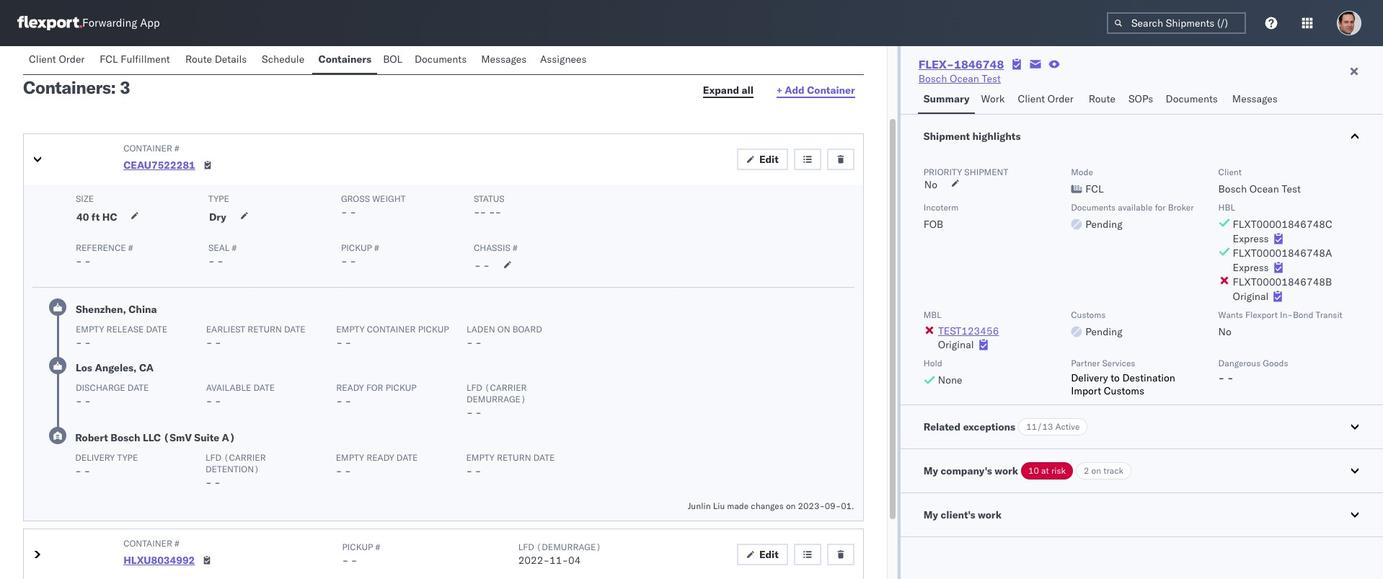 Task type: describe. For each thing, give the bounding box(es) containing it.
made
[[728, 501, 749, 512]]

highlights
[[973, 130, 1021, 143]]

flxt00001846748b
[[1234, 276, 1333, 289]]

partner services delivery to destination import customs
[[1072, 358, 1176, 398]]

40
[[76, 211, 89, 224]]

ready
[[336, 382, 364, 393]]

container inside button
[[808, 84, 856, 97]]

1 vertical spatial client
[[1018, 92, 1046, 105]]

weight
[[372, 193, 406, 204]]

ocean inside client bosch ocean test incoterm fob
[[1250, 183, 1280, 196]]

reference
[[76, 242, 126, 253]]

route for route details
[[185, 53, 212, 66]]

mbl
[[924, 310, 942, 320]]

hlxu8034992 button
[[123, 554, 195, 567]]

services
[[1103, 358, 1136, 369]]

0 horizontal spatial client
[[29, 53, 56, 66]]

lfd (carrier demurrage) - -
[[467, 382, 527, 419]]

11/13
[[1027, 421, 1054, 432]]

track
[[1104, 465, 1124, 476]]

flexport
[[1246, 310, 1278, 320]]

empty for empty release date - -
[[76, 324, 104, 335]]

details
[[215, 53, 247, 66]]

bosch for robert bosch llc (smv suite a)
[[111, 431, 140, 444]]

earliest return date - -
[[206, 324, 306, 349]]

pickup for -
[[386, 382, 417, 393]]

board
[[513, 324, 542, 335]]

available date - -
[[206, 382, 275, 408]]

0 vertical spatial messages button
[[476, 46, 535, 74]]

2 vertical spatial on
[[786, 501, 796, 512]]

pending for customs
[[1086, 325, 1123, 338]]

1 horizontal spatial client order button
[[1013, 86, 1084, 114]]

my client's work button
[[901, 494, 1384, 537]]

dangerous goods - -
[[1219, 358, 1289, 385]]

0 horizontal spatial ocean
[[950, 72, 980, 85]]

lfd for demurrage)
[[467, 382, 483, 393]]

containers: 3
[[23, 76, 130, 98]]

chassis #
[[474, 242, 518, 253]]

flex-1846748 link
[[919, 57, 1005, 71]]

container for ceau7522281
[[123, 143, 172, 154]]

date for earliest return date - -
[[284, 324, 306, 335]]

shipment highlights
[[924, 130, 1021, 143]]

release
[[106, 324, 144, 335]]

seal
[[208, 242, 230, 253]]

in-
[[1281, 310, 1294, 320]]

lfd for detention)
[[206, 452, 222, 463]]

test123456
[[939, 325, 1000, 338]]

add
[[785, 84, 805, 97]]

(demurrage)
[[537, 542, 602, 553]]

robert
[[75, 431, 108, 444]]

sops button
[[1123, 86, 1161, 114]]

1 horizontal spatial documents button
[[1161, 86, 1227, 114]]

bosch ocean test
[[919, 72, 1002, 85]]

expand all
[[703, 84, 754, 97]]

los angeles, ca
[[76, 361, 154, 374]]

1 edit button from the top
[[737, 149, 788, 170]]

route details button
[[180, 46, 256, 74]]

04
[[569, 554, 581, 567]]

on for laden on board - -
[[498, 324, 511, 335]]

test inside the bosch ocean test link
[[982, 72, 1002, 85]]

ca
[[139, 361, 154, 374]]

Search Shipments (/) text field
[[1108, 12, 1247, 34]]

suite
[[194, 431, 219, 444]]

# inside seal # - -
[[232, 242, 237, 253]]

for inside ready for pickup - -
[[366, 382, 384, 393]]

shipment highlights button
[[901, 115, 1384, 158]]

earliest
[[206, 324, 245, 335]]

dry
[[209, 211, 226, 224]]

work for my client's work
[[978, 509, 1002, 522]]

bosch ocean test link
[[919, 71, 1002, 86]]

documents for right documents button
[[1166, 92, 1219, 105]]

ceau7522281
[[123, 159, 195, 172]]

empty for empty container pickup - -
[[336, 324, 365, 335]]

container for hlxu8034992
[[123, 538, 172, 549]]

route for route
[[1089, 92, 1116, 105]]

no inside wants flexport in-bond transit no
[[1219, 325, 1232, 338]]

pickup for lfd (demurrage)
[[342, 542, 373, 553]]

0 vertical spatial customs
[[1072, 310, 1106, 320]]

date for empty return date - -
[[534, 452, 555, 463]]

expand all button
[[695, 80, 763, 101]]

llc
[[143, 431, 161, 444]]

my for my client's work
[[924, 509, 939, 522]]

1 vertical spatial original
[[939, 338, 974, 351]]

gross
[[341, 193, 370, 204]]

test123456 button
[[939, 325, 1000, 338]]

container
[[367, 324, 416, 335]]

2 edit button from the top
[[737, 544, 788, 566]]

1 horizontal spatial messages button
[[1227, 86, 1286, 114]]

container # for ceau7522281
[[123, 143, 180, 154]]

assignees
[[540, 53, 587, 66]]

dangerous
[[1219, 358, 1261, 369]]

all
[[742, 84, 754, 97]]

pickup # - - for chassis #
[[341, 242, 379, 268]]

container # for hlxu8034992
[[123, 538, 180, 549]]

pickup for chassis #
[[341, 242, 372, 253]]

expand
[[703, 84, 740, 97]]

2023-
[[798, 501, 825, 512]]

demurrage)
[[467, 394, 526, 405]]

flex-1846748
[[919, 57, 1005, 71]]

client's
[[941, 509, 976, 522]]

09-
[[825, 501, 841, 512]]

risk
[[1052, 465, 1066, 476]]

empty container pickup - -
[[336, 324, 449, 349]]

import
[[1072, 385, 1102, 398]]

0 vertical spatial order
[[59, 53, 85, 66]]

01.
[[841, 501, 855, 512]]

(smv
[[163, 431, 192, 444]]

test inside client bosch ocean test incoterm fob
[[1282, 183, 1302, 196]]

delivery inside delivery type - -
[[75, 452, 115, 463]]

empty ready date - -
[[336, 452, 418, 478]]

10
[[1029, 465, 1040, 476]]

app
[[140, 16, 160, 30]]

documents for documents available for broker
[[1072, 202, 1116, 213]]

11/13 active
[[1027, 421, 1080, 432]]

priority shipment
[[924, 167, 1009, 177]]

bol
[[383, 53, 403, 66]]

+ add container button
[[768, 80, 864, 101]]

date inside available date - -
[[254, 382, 275, 393]]

bond
[[1294, 310, 1314, 320]]

date for empty ready date - -
[[397, 452, 418, 463]]

goods
[[1264, 358, 1289, 369]]

active
[[1056, 421, 1080, 432]]



Task type: vqa. For each thing, say whether or not it's contained in the screenshot.
Other
no



Task type: locate. For each thing, give the bounding box(es) containing it.
express up flxt00001846748b
[[1234, 261, 1270, 274]]

container #
[[123, 143, 180, 154], [123, 538, 180, 549]]

1 vertical spatial (carrier
[[224, 452, 266, 463]]

for
[[1156, 202, 1166, 213], [366, 382, 384, 393]]

edit
[[760, 153, 779, 166], [760, 548, 779, 561]]

empty down shenzhen,
[[76, 324, 104, 335]]

empty inside empty return date - -
[[466, 452, 495, 463]]

route button
[[1084, 86, 1123, 114]]

empty for empty ready date - -
[[336, 452, 364, 463]]

2 vertical spatial documents
[[1072, 202, 1116, 213]]

my client's work
[[924, 509, 1002, 522]]

0 horizontal spatial for
[[366, 382, 384, 393]]

(carrier for lfd (carrier demurrage) - -
[[485, 382, 527, 393]]

on right 2
[[1092, 465, 1102, 476]]

0 vertical spatial route
[[185, 53, 212, 66]]

hc
[[102, 211, 117, 224]]

documents right 'sops' button
[[1166, 92, 1219, 105]]

0 vertical spatial edit button
[[737, 149, 788, 170]]

wants flexport in-bond transit no
[[1219, 310, 1343, 338]]

lfd up demurrage) at the bottom
[[467, 382, 483, 393]]

0 horizontal spatial client order button
[[23, 46, 94, 74]]

bosch
[[919, 72, 948, 85], [1219, 183, 1248, 196], [111, 431, 140, 444]]

pending
[[1086, 218, 1123, 231], [1086, 325, 1123, 338]]

edit button down changes
[[737, 544, 788, 566]]

0 horizontal spatial route
[[185, 53, 212, 66]]

client order right work button
[[1018, 92, 1074, 105]]

1 horizontal spatial messages
[[1233, 92, 1278, 105]]

0 vertical spatial on
[[498, 324, 511, 335]]

0 horizontal spatial documents button
[[409, 46, 476, 74]]

lfd down suite
[[206, 452, 222, 463]]

fcl down mode
[[1086, 183, 1104, 196]]

1 horizontal spatial (carrier
[[485, 382, 527, 393]]

gross weight - -
[[341, 193, 406, 219]]

return for earliest return date - -
[[248, 324, 282, 335]]

client right work button
[[1018, 92, 1046, 105]]

0 vertical spatial express
[[1234, 232, 1270, 245]]

documents down mode
[[1072, 202, 1116, 213]]

0 vertical spatial fcl
[[100, 53, 118, 66]]

delivery down robert
[[75, 452, 115, 463]]

1 vertical spatial fcl
[[1086, 183, 1104, 196]]

to
[[1111, 372, 1120, 385]]

1 vertical spatial pickup
[[386, 382, 417, 393]]

fulfillment
[[121, 53, 170, 66]]

0 horizontal spatial (carrier
[[224, 452, 266, 463]]

customs up the partner
[[1072, 310, 1106, 320]]

flexport. image
[[17, 16, 82, 30]]

messages for top the messages button
[[481, 53, 527, 66]]

0 horizontal spatial lfd
[[206, 452, 222, 463]]

0 horizontal spatial messages button
[[476, 46, 535, 74]]

no down priority
[[925, 178, 938, 191]]

bosch up hbl
[[1219, 183, 1248, 196]]

0 vertical spatial return
[[248, 324, 282, 335]]

return inside empty return date - -
[[497, 452, 531, 463]]

destination
[[1123, 372, 1176, 385]]

2022-
[[519, 554, 550, 567]]

1 vertical spatial documents button
[[1161, 86, 1227, 114]]

0 vertical spatial my
[[924, 465, 939, 478]]

1 vertical spatial edit
[[760, 548, 779, 561]]

1 horizontal spatial ocean
[[1250, 183, 1280, 196]]

client order up containers:
[[29, 53, 85, 66]]

work right 'client's'
[[978, 509, 1002, 522]]

bosch up type
[[111, 431, 140, 444]]

(carrier up demurrage) at the bottom
[[485, 382, 527, 393]]

1 vertical spatial delivery
[[75, 452, 115, 463]]

work inside button
[[978, 509, 1002, 522]]

0 vertical spatial (carrier
[[485, 382, 527, 393]]

2 horizontal spatial on
[[1092, 465, 1102, 476]]

client order button up containers:
[[23, 46, 94, 74]]

fcl
[[100, 53, 118, 66], [1086, 183, 1104, 196]]

laden on board - -
[[467, 324, 542, 349]]

return inside earliest return date - -
[[248, 324, 282, 335]]

lfd inside lfd (carrier detention) - -
[[206, 452, 222, 463]]

pending down documents available for broker
[[1086, 218, 1123, 231]]

forwarding
[[82, 16, 137, 30]]

fcl for fcl fulfillment
[[100, 53, 118, 66]]

1 horizontal spatial return
[[497, 452, 531, 463]]

1 horizontal spatial order
[[1048, 92, 1074, 105]]

2 express from the top
[[1234, 261, 1270, 274]]

fob
[[924, 218, 944, 231]]

0 horizontal spatial bosch
[[111, 431, 140, 444]]

pending for documents available for broker
[[1086, 218, 1123, 231]]

documents button right the sops
[[1161, 86, 1227, 114]]

empty for empty return date - -
[[466, 452, 495, 463]]

0 vertical spatial pickup # - -
[[341, 242, 379, 268]]

pickup # - - for lfd (demurrage)
[[342, 542, 380, 567]]

1 express from the top
[[1234, 232, 1270, 245]]

shipment
[[965, 167, 1009, 177]]

0 horizontal spatial on
[[498, 324, 511, 335]]

documents available for broker
[[1072, 202, 1195, 213]]

original up flexport
[[1234, 290, 1269, 303]]

1 vertical spatial pickup # - -
[[342, 542, 380, 567]]

type
[[208, 193, 229, 204]]

0 vertical spatial client
[[29, 53, 56, 66]]

1 vertical spatial client order
[[1018, 92, 1074, 105]]

0 horizontal spatial fcl
[[100, 53, 118, 66]]

discharge date - -
[[76, 382, 149, 408]]

pickup inside empty container pickup - -
[[418, 324, 449, 335]]

assignees button
[[535, 46, 595, 74]]

1 horizontal spatial lfd
[[467, 382, 483, 393]]

1846748
[[955, 57, 1005, 71]]

0 vertical spatial delivery
[[1072, 372, 1109, 385]]

1 horizontal spatial route
[[1089, 92, 1116, 105]]

2 edit from the top
[[760, 548, 779, 561]]

a)
[[222, 431, 236, 444]]

summary button
[[918, 86, 976, 114]]

test up the flxt00001846748c
[[1282, 183, 1302, 196]]

detention)
[[206, 464, 259, 475]]

route left the sops
[[1089, 92, 1116, 105]]

2 container # from the top
[[123, 538, 180, 549]]

express for flxt00001846748a
[[1234, 261, 1270, 274]]

ocean down flex-1846748 link
[[950, 72, 980, 85]]

schedule button
[[256, 46, 313, 74]]

1 horizontal spatial documents
[[1072, 202, 1116, 213]]

(carrier up detention)
[[224, 452, 266, 463]]

none
[[939, 374, 963, 387]]

0 horizontal spatial client order
[[29, 53, 85, 66]]

0 vertical spatial bosch
[[919, 72, 948, 85]]

1 edit from the top
[[760, 153, 779, 166]]

fcl down forwarding
[[100, 53, 118, 66]]

(carrier
[[485, 382, 527, 393], [224, 452, 266, 463]]

0 horizontal spatial return
[[248, 324, 282, 335]]

containers button
[[313, 46, 377, 74]]

on right laden
[[498, 324, 511, 335]]

0 vertical spatial documents button
[[409, 46, 476, 74]]

1 horizontal spatial test
[[1282, 183, 1302, 196]]

chassis
[[474, 242, 511, 253]]

original
[[1234, 290, 1269, 303], [939, 338, 974, 351]]

empty inside empty container pickup - -
[[336, 324, 365, 335]]

1 vertical spatial documents
[[1166, 92, 1219, 105]]

edit down changes
[[760, 548, 779, 561]]

seal # - -
[[208, 242, 237, 268]]

my company's work
[[924, 465, 1019, 478]]

pending up services
[[1086, 325, 1123, 338]]

original down the test123456
[[939, 338, 974, 351]]

return for empty return date - -
[[497, 452, 531, 463]]

my for my company's work
[[924, 465, 939, 478]]

empty inside empty release date - -
[[76, 324, 104, 335]]

1 vertical spatial express
[[1234, 261, 1270, 274]]

on inside the laden on board - -
[[498, 324, 511, 335]]

pickup inside ready for pickup - -
[[386, 382, 417, 393]]

company's
[[941, 465, 993, 478]]

los
[[76, 361, 92, 374]]

for right ready
[[366, 382, 384, 393]]

ceau7522281 button
[[123, 159, 195, 172]]

route left details
[[185, 53, 212, 66]]

1 vertical spatial test
[[1282, 183, 1302, 196]]

1 my from the top
[[924, 465, 939, 478]]

0 vertical spatial container #
[[123, 143, 180, 154]]

1 horizontal spatial on
[[786, 501, 796, 512]]

on left 2023-
[[786, 501, 796, 512]]

container right add
[[808, 84, 856, 97]]

0 horizontal spatial no
[[925, 178, 938, 191]]

container # up ceau7522281
[[123, 143, 180, 154]]

forwarding app
[[82, 16, 160, 30]]

ocean up the flxt00001846748c
[[1250, 183, 1280, 196]]

containers:
[[23, 76, 116, 98]]

empty inside empty ready date - -
[[336, 452, 364, 463]]

10 at risk
[[1029, 465, 1066, 476]]

order up containers:
[[59, 53, 85, 66]]

edit down +
[[760, 153, 779, 166]]

1 horizontal spatial client order
[[1018, 92, 1074, 105]]

date inside empty release date - -
[[146, 324, 167, 335]]

empty left ready
[[336, 452, 364, 463]]

0 horizontal spatial original
[[939, 338, 974, 351]]

express for flxt00001846748c
[[1234, 232, 1270, 245]]

customs inside the partner services delivery to destination import customs
[[1104, 385, 1145, 398]]

containers
[[319, 53, 372, 66]]

bol button
[[377, 46, 409, 74]]

client bosch ocean test incoterm fob
[[924, 167, 1302, 231]]

0 vertical spatial client order button
[[23, 46, 94, 74]]

# inside reference # - -
[[128, 242, 133, 253]]

lfd up the 2022-
[[519, 542, 534, 553]]

junlin
[[688, 501, 711, 512]]

route
[[185, 53, 212, 66], [1089, 92, 1116, 105]]

0 horizontal spatial delivery
[[75, 452, 115, 463]]

flex-
[[919, 57, 955, 71]]

0 horizontal spatial order
[[59, 53, 85, 66]]

1 horizontal spatial for
[[1156, 202, 1166, 213]]

2 horizontal spatial lfd
[[519, 542, 534, 553]]

1 horizontal spatial delivery
[[1072, 372, 1109, 385]]

0 vertical spatial edit
[[760, 153, 779, 166]]

at
[[1042, 465, 1050, 476]]

1 vertical spatial work
[[978, 509, 1002, 522]]

0 vertical spatial lfd
[[467, 382, 483, 393]]

customs down services
[[1104, 385, 1145, 398]]

date inside empty ready date - -
[[397, 452, 418, 463]]

client
[[29, 53, 56, 66], [1018, 92, 1046, 105], [1219, 167, 1242, 177]]

container up ceau7522281
[[123, 143, 172, 154]]

priority
[[924, 167, 963, 177]]

2 pending from the top
[[1086, 325, 1123, 338]]

related exceptions
[[924, 421, 1016, 434]]

1 vertical spatial pickup
[[342, 542, 373, 553]]

1 vertical spatial for
[[366, 382, 384, 393]]

2
[[1084, 465, 1090, 476]]

robert bosch llc (smv suite a)
[[75, 431, 236, 444]]

shenzhen, china
[[76, 303, 157, 316]]

my inside button
[[924, 509, 939, 522]]

0 vertical spatial test
[[982, 72, 1002, 85]]

pickup right ready
[[386, 382, 417, 393]]

(carrier inside lfd (carrier detention) - -
[[224, 452, 266, 463]]

messages for right the messages button
[[1233, 92, 1278, 105]]

1 vertical spatial pending
[[1086, 325, 1123, 338]]

2 my from the top
[[924, 509, 939, 522]]

container # up hlxu8034992
[[123, 538, 180, 549]]

1 vertical spatial route
[[1089, 92, 1116, 105]]

2 vertical spatial lfd
[[519, 542, 534, 553]]

container up hlxu8034992
[[123, 538, 172, 549]]

2 vertical spatial container
[[123, 538, 172, 549]]

0 vertical spatial pickup
[[418, 324, 449, 335]]

1 horizontal spatial bosch
[[919, 72, 948, 85]]

0 horizontal spatial test
[[982, 72, 1002, 85]]

date for empty release date - -
[[146, 324, 167, 335]]

bosch inside client bosch ocean test incoterm fob
[[1219, 183, 1248, 196]]

delivery down the partner
[[1072, 372, 1109, 385]]

lfd inside lfd (demurrage) 2022-11-04
[[519, 542, 534, 553]]

1 vertical spatial messages button
[[1227, 86, 1286, 114]]

1 vertical spatial container
[[123, 143, 172, 154]]

1 vertical spatial bosch
[[1219, 183, 1248, 196]]

1 horizontal spatial client
[[1018, 92, 1046, 105]]

0 vertical spatial documents
[[415, 53, 467, 66]]

fcl for fcl
[[1086, 183, 1104, 196]]

2 horizontal spatial bosch
[[1219, 183, 1248, 196]]

date inside earliest return date - -
[[284, 324, 306, 335]]

client order button right work
[[1013, 86, 1084, 114]]

on
[[498, 324, 511, 335], [1092, 465, 1102, 476], [786, 501, 796, 512]]

on for 2 on track
[[1092, 465, 1102, 476]]

11-
[[550, 554, 569, 567]]

empty left container
[[336, 324, 365, 335]]

2 horizontal spatial client
[[1219, 167, 1242, 177]]

0 vertical spatial pickup
[[341, 242, 372, 253]]

return right earliest
[[248, 324, 282, 335]]

1 vertical spatial lfd
[[206, 452, 222, 463]]

return down lfd (carrier demurrage) - -
[[497, 452, 531, 463]]

pickup # - -
[[341, 242, 379, 268], [342, 542, 380, 567]]

lfd for 2022-
[[519, 542, 534, 553]]

pickup
[[418, 324, 449, 335], [386, 382, 417, 393]]

client order
[[29, 53, 85, 66], [1018, 92, 1074, 105]]

flxt00001846748c
[[1234, 218, 1333, 231]]

my left 'client's'
[[924, 509, 939, 522]]

pickup right container
[[418, 324, 449, 335]]

flxt00001846748a
[[1234, 247, 1333, 260]]

documents button
[[409, 46, 476, 74], [1161, 86, 1227, 114]]

1 vertical spatial container #
[[123, 538, 180, 549]]

available
[[206, 382, 251, 393]]

1 vertical spatial edit button
[[737, 544, 788, 566]]

0 vertical spatial container
[[808, 84, 856, 97]]

0 vertical spatial ocean
[[950, 72, 980, 85]]

ft
[[92, 211, 100, 224]]

status
[[474, 193, 505, 204]]

liu
[[713, 501, 725, 512]]

my left company's
[[924, 465, 939, 478]]

express up flxt00001846748a at the right
[[1234, 232, 1270, 245]]

documents for the left documents button
[[415, 53, 467, 66]]

1 pending from the top
[[1086, 218, 1123, 231]]

messages
[[481, 53, 527, 66], [1233, 92, 1278, 105]]

delivery inside the partner services delivery to destination import customs
[[1072, 372, 1109, 385]]

client down flexport. image
[[29, 53, 56, 66]]

lfd inside lfd (carrier demurrage) - -
[[467, 382, 483, 393]]

hbl
[[1219, 202, 1236, 213]]

40 ft hc
[[76, 211, 117, 224]]

+
[[777, 84, 783, 97]]

(carrier inside lfd (carrier demurrage) - -
[[485, 382, 527, 393]]

documents button right "bol"
[[409, 46, 476, 74]]

for left broker
[[1156, 202, 1166, 213]]

date inside discharge date - -
[[128, 382, 149, 393]]

my
[[924, 465, 939, 478], [924, 509, 939, 522]]

order left route button
[[1048, 92, 1074, 105]]

work for my company's work
[[995, 465, 1019, 478]]

0 vertical spatial original
[[1234, 290, 1269, 303]]

bosch down flex-
[[919, 72, 948, 85]]

broker
[[1169, 202, 1195, 213]]

test down the 1846748
[[982, 72, 1002, 85]]

client up hbl
[[1219, 167, 1242, 177]]

0 vertical spatial messages
[[481, 53, 527, 66]]

edit button down all
[[737, 149, 788, 170]]

(carrier for lfd (carrier detention) - -
[[224, 452, 266, 463]]

pickup for date
[[418, 324, 449, 335]]

client inside client bosch ocean test incoterm fob
[[1219, 167, 1242, 177]]

fcl inside button
[[100, 53, 118, 66]]

1 vertical spatial return
[[497, 452, 531, 463]]

documents right bol button
[[415, 53, 467, 66]]

0 vertical spatial no
[[925, 178, 938, 191]]

0 vertical spatial client order
[[29, 53, 85, 66]]

no down wants
[[1219, 325, 1232, 338]]

0 horizontal spatial messages
[[481, 53, 527, 66]]

1 vertical spatial order
[[1048, 92, 1074, 105]]

0 horizontal spatial documents
[[415, 53, 467, 66]]

angeles,
[[95, 361, 137, 374]]

1 container # from the top
[[123, 143, 180, 154]]

date inside empty return date - -
[[534, 452, 555, 463]]

work left 10
[[995, 465, 1019, 478]]

junlin liu made changes on 2023-09-01.
[[688, 501, 855, 512]]

empty down lfd (carrier demurrage) - -
[[466, 452, 495, 463]]

bosch for client bosch ocean test incoterm fob
[[1219, 183, 1248, 196]]

1 vertical spatial client order button
[[1013, 86, 1084, 114]]



